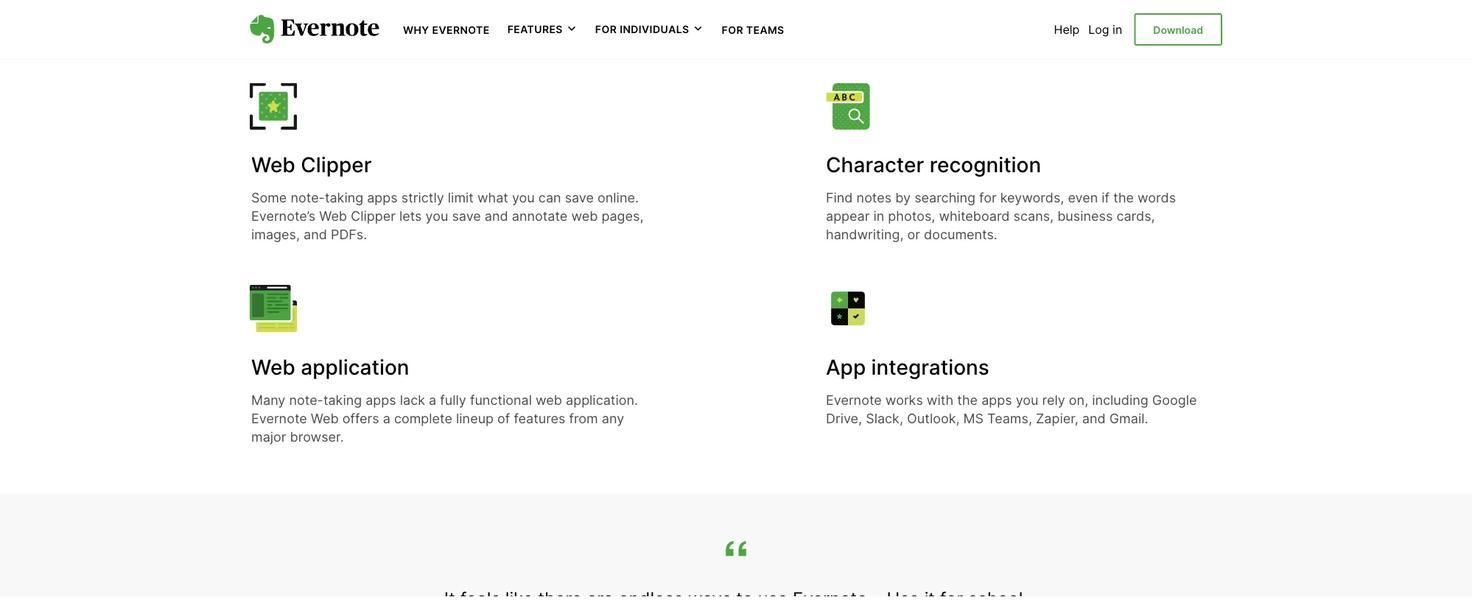 Task type: locate. For each thing, give the bounding box(es) containing it.
note- for clipper
[[291, 189, 325, 206]]

many
[[251, 392, 286, 408]]

works down like
[[826, 24, 864, 40]]

0 vertical spatial clipper
[[301, 152, 372, 178]]

1 vertical spatial of
[[498, 411, 510, 427]]

evernote up system
[[251, 0, 307, 3]]

0 horizontal spatial web
[[536, 392, 562, 408]]

and down what at the top of page
[[485, 208, 508, 224]]

find
[[826, 189, 853, 206]]

all. inside evernote doesn't force you to organize a certain way. create a system of notebooks or don't organize at all. any note is a quick search away.
[[512, 5, 530, 22]]

web inside the many note-taking apps lack a fully functional web application. evernote web offers a complete lineup of features from any major browser.
[[536, 392, 562, 408]]

of up search
[[300, 5, 313, 22]]

mac?
[[1177, 0, 1211, 3]]

for for for individuals
[[595, 23, 617, 36]]

online.
[[598, 189, 639, 206]]

why evernote
[[403, 24, 490, 36]]

0 vertical spatial taking
[[1048, 5, 1086, 22]]

and left pdfs.
[[304, 227, 327, 243]]

the inside the evernote works with the apps you rely on, including google drive, slack, outlook, ms teams, zapier, and gmail.
[[958, 392, 978, 408]]

is
[[593, 5, 603, 22]]

an
[[862, 0, 877, 3]]

1 vertical spatial works
[[886, 392, 923, 408]]

apps
[[367, 189, 398, 206], [366, 392, 396, 408], [982, 392, 1012, 408]]

and
[[927, 0, 951, 3], [1150, 0, 1173, 3], [485, 208, 508, 224], [304, 227, 327, 243], [1083, 411, 1106, 427]]

search icon image
[[825, 83, 872, 130]]

apps inside the many note-taking apps lack a fully functional web application. evernote web offers a complete lineup of features from any major browser.
[[366, 392, 396, 408]]

evernote up download on the top right
[[1128, 5, 1184, 22]]

have
[[826, 0, 858, 3]]

android
[[1097, 0, 1146, 3]]

2 vertical spatial note-
[[289, 392, 324, 408]]

0 vertical spatial all.
[[512, 5, 530, 22]]

computer?
[[1027, 0, 1093, 3]]

0 vertical spatial in
[[1113, 22, 1123, 36]]

0 horizontal spatial save
[[452, 208, 481, 224]]

and left mac?
[[1150, 0, 1173, 3]]

2 vertical spatial taking
[[324, 392, 362, 408]]

log
[[1089, 22, 1110, 36]]

create
[[588, 0, 630, 3]]

don't
[[403, 5, 435, 22]]

0 horizontal spatial works
[[826, 24, 864, 40]]

lets
[[399, 208, 422, 224]]

save
[[565, 189, 594, 206], [452, 208, 481, 224]]

taking up pdfs.
[[325, 189, 363, 206]]

application
[[301, 355, 409, 380]]

1 vertical spatial save
[[452, 208, 481, 224]]

0 vertical spatial or
[[387, 5, 400, 22]]

apps for web clipper
[[367, 189, 398, 206]]

what
[[478, 189, 509, 206]]

1 vertical spatial or
[[908, 227, 921, 243]]

pages,
[[602, 208, 644, 224]]

evernote up drive,
[[826, 392, 882, 408]]

note- right many
[[289, 392, 324, 408]]

apps left strictly
[[367, 189, 398, 206]]

0 horizontal spatial for
[[595, 23, 617, 36]]

save down limit
[[452, 208, 481, 224]]

and down "on,"
[[1083, 411, 1106, 427]]

note-
[[1014, 5, 1048, 22], [291, 189, 325, 206], [289, 392, 324, 408]]

the
[[1114, 189, 1134, 206], [958, 392, 978, 408]]

system
[[251, 5, 297, 22]]

0 horizontal spatial or
[[387, 5, 400, 22]]

0 horizontal spatial in
[[874, 208, 885, 224]]

evernote inside the evernote works with the apps you rely on, including google drive, slack, outlook, ms teams, zapier, and gmail.
[[826, 392, 882, 408]]

in down notes at the top right
[[874, 208, 885, 224]]

web application
[[251, 355, 409, 380]]

rely
[[1043, 392, 1066, 408]]

1 horizontal spatial save
[[565, 189, 594, 206]]

1 horizontal spatial the
[[1114, 189, 1134, 206]]

have an iphone and a windows computer? android and mac? like using linux? unlike most note-taking apps, evernote works on them all.
[[826, 0, 1211, 40]]

gmail.
[[1110, 411, 1149, 427]]

all.
[[512, 5, 530, 22], [923, 24, 940, 40]]

drive,
[[826, 411, 862, 427]]

evernote doesn't force you to organize a certain way. create a system of notebooks or don't organize at all. any note is a quick search away.
[[251, 0, 641, 40]]

0 horizontal spatial the
[[958, 392, 978, 408]]

apps up offers
[[366, 392, 396, 408]]

linux?
[[893, 5, 933, 22]]

in inside find notes by searching for keywords, even if the words appear in photos, whiteboard scans, business cards, handwriting, or documents.
[[874, 208, 885, 224]]

web
[[572, 208, 598, 224], [536, 392, 562, 408]]

1 vertical spatial all.
[[923, 24, 940, 40]]

note- up evernote's
[[291, 189, 325, 206]]

0 vertical spatial web
[[572, 208, 598, 224]]

1 horizontal spatial all.
[[923, 24, 940, 40]]

apps inside some note-taking apps strictly limit what you can save online. evernote's web clipper lets you save and annotate web pages, images, and pdfs.
[[367, 189, 398, 206]]

all. down certain
[[512, 5, 530, 22]]

taking up offers
[[324, 392, 362, 408]]

or down force at the left of the page
[[387, 5, 400, 22]]

web up pdfs.
[[319, 208, 347, 224]]

taking down computer?
[[1048, 5, 1086, 22]]

0 vertical spatial note-
[[1014, 5, 1048, 22]]

note- down computer?
[[1014, 5, 1048, 22]]

note- inside some note-taking apps strictly limit what you can save online. evernote's web clipper lets you save and annotate web pages, images, and pdfs.
[[291, 189, 325, 206]]

even
[[1068, 189, 1098, 206]]

like
[[826, 5, 852, 22]]

evernote inside the many note-taking apps lack a fully functional web application. evernote web offers a complete lineup of features from any major browser.
[[251, 411, 307, 427]]

taking inside have an iphone and a windows computer? android and mac? like using linux? unlike most note-taking apps, evernote works on them all.
[[1048, 5, 1086, 22]]

a up unlike
[[955, 0, 962, 3]]

for
[[595, 23, 617, 36], [722, 24, 744, 36]]

1 horizontal spatial of
[[498, 411, 510, 427]]

evernote inside evernote doesn't force you to organize a certain way. create a system of notebooks or don't organize at all. any note is a quick search away.
[[251, 0, 307, 3]]

save right the "can"
[[565, 189, 594, 206]]

0 vertical spatial of
[[300, 5, 313, 22]]

photos,
[[888, 208, 936, 224]]

1 vertical spatial the
[[958, 392, 978, 408]]

download
[[1154, 24, 1204, 36]]

by
[[896, 189, 911, 206]]

taking inside the many note-taking apps lack a fully functional web application. evernote web offers a complete lineup of features from any major browser.
[[324, 392, 362, 408]]

1 horizontal spatial or
[[908, 227, 921, 243]]

strictly
[[402, 189, 444, 206]]

1 horizontal spatial for
[[722, 24, 744, 36]]

you up don't
[[397, 0, 419, 3]]

1 vertical spatial in
[[874, 208, 885, 224]]

of
[[300, 5, 313, 22], [498, 411, 510, 427]]

or down photos,
[[908, 227, 921, 243]]

in right log
[[1113, 22, 1123, 36]]

evernote down to
[[432, 24, 490, 36]]

the up ms
[[958, 392, 978, 408]]

1 horizontal spatial works
[[886, 392, 923, 408]]

clipper
[[301, 152, 372, 178], [351, 208, 396, 224]]

taking
[[1048, 5, 1086, 22], [325, 189, 363, 206], [324, 392, 362, 408]]

browser icon image
[[250, 285, 297, 333]]

for inside button
[[595, 23, 617, 36]]

works inside the evernote works with the apps you rely on, including google drive, slack, outlook, ms teams, zapier, and gmail.
[[886, 392, 923, 408]]

for left the teams
[[722, 24, 744, 36]]

1 vertical spatial web
[[536, 392, 562, 408]]

0 vertical spatial the
[[1114, 189, 1134, 206]]

all. down linux?
[[923, 24, 940, 40]]

to
[[423, 0, 436, 3]]

taking for clipper
[[325, 189, 363, 206]]

apps for web application
[[366, 392, 396, 408]]

works up slack,
[[886, 392, 923, 408]]

and inside the evernote works with the apps you rely on, including google drive, slack, outlook, ms teams, zapier, and gmail.
[[1083, 411, 1106, 427]]

0 horizontal spatial of
[[300, 5, 313, 22]]

evernote up major
[[251, 411, 307, 427]]

features
[[514, 411, 566, 427]]

taking inside some note-taking apps strictly limit what you can save online. evernote's web clipper lets you save and annotate web pages, images, and pdfs.
[[325, 189, 363, 206]]

web left pages,
[[572, 208, 598, 224]]

1 vertical spatial note-
[[291, 189, 325, 206]]

find notes by searching for keywords, even if the words appear in photos, whiteboard scans, business cards, handwriting, or documents.
[[826, 189, 1176, 243]]

apps inside the evernote works with the apps you rely on, including google drive, slack, outlook, ms teams, zapier, and gmail.
[[982, 392, 1012, 408]]

a down create
[[607, 5, 614, 22]]

1 horizontal spatial web
[[572, 208, 598, 224]]

log in
[[1089, 22, 1123, 36]]

some
[[251, 189, 287, 206]]

lack
[[400, 392, 425, 408]]

for down is
[[595, 23, 617, 36]]

1 vertical spatial organize
[[439, 5, 492, 22]]

the right 'if'
[[1114, 189, 1134, 206]]

evernote logo image
[[250, 15, 380, 44]]

some note-taking apps strictly limit what you can save online. evernote's web clipper lets you save and annotate web pages, images, and pdfs.
[[251, 189, 644, 243]]

web up browser.
[[311, 411, 339, 427]]

many note-taking apps lack a fully functional web application. evernote web offers a complete lineup of features from any major browser.
[[251, 392, 638, 445]]

1 vertical spatial clipper
[[351, 208, 396, 224]]

you up teams,
[[1016, 392, 1039, 408]]

apps up teams,
[[982, 392, 1012, 408]]

you down strictly
[[426, 208, 448, 224]]

1 vertical spatial taking
[[325, 189, 363, 206]]

any
[[533, 5, 557, 22]]

a
[[497, 0, 505, 3], [634, 0, 641, 3], [955, 0, 962, 3], [607, 5, 614, 22], [429, 392, 437, 408], [383, 411, 391, 427]]

or
[[387, 5, 400, 22], [908, 227, 921, 243]]

web up the features
[[536, 392, 562, 408]]

slack,
[[866, 411, 904, 427]]

features
[[508, 23, 563, 36]]

note- inside the many note-taking apps lack a fully functional web application. evernote web offers a complete lineup of features from any major browser.
[[289, 392, 324, 408]]

zapier,
[[1036, 411, 1079, 427]]

0 vertical spatial works
[[826, 24, 864, 40]]

complete
[[394, 411, 453, 427]]

download link
[[1135, 13, 1223, 46]]

of down functional
[[498, 411, 510, 427]]

you
[[397, 0, 419, 3], [512, 189, 535, 206], [426, 208, 448, 224], [1016, 392, 1039, 408]]

0 horizontal spatial all.
[[512, 5, 530, 22]]

note- inside have an iphone and a windows computer? android and mac? like using linux? unlike most note-taking apps, evernote works on them all.
[[1014, 5, 1048, 22]]

keywords,
[[1001, 189, 1065, 206]]



Task type: vqa. For each thing, say whether or not it's contained in the screenshot.
Upgrade inside the the Go to your account settings in Evernote Web , then click 'Manage Subscription' on the 'Account Summary' page. Select the plan you wish to upgrade to (Personal or Professional). Enter your credit card or PayPal information and choose a billing frequency (monthly or yearly).
no



Task type: describe. For each thing, give the bounding box(es) containing it.
images,
[[251, 227, 300, 243]]

a up the for individuals
[[634, 0, 641, 3]]

you inside the evernote works with the apps you rely on, including google drive, slack, outlook, ms teams, zapier, and gmail.
[[1016, 392, 1039, 408]]

offers
[[343, 411, 379, 427]]

a right lack
[[429, 392, 437, 408]]

application.
[[566, 392, 638, 408]]

appear
[[826, 208, 870, 224]]

lineup
[[456, 411, 494, 427]]

a up at
[[497, 0, 505, 3]]

web up many
[[251, 355, 295, 380]]

on
[[868, 24, 883, 40]]

teams,
[[988, 411, 1033, 427]]

apps,
[[1090, 5, 1124, 22]]

pdfs.
[[331, 227, 367, 243]]

you up annotate
[[512, 189, 535, 206]]

evernote works with the apps you rely on, including google drive, slack, outlook, ms teams, zapier, and gmail.
[[826, 392, 1197, 427]]

features button
[[508, 22, 578, 37]]

limit
[[448, 189, 474, 206]]

integrations
[[872, 355, 990, 380]]

windows
[[966, 0, 1023, 3]]

note- for application
[[289, 392, 324, 408]]

you inside evernote doesn't force you to organize a certain way. create a system of notebooks or don't organize at all. any note is a quick search away.
[[397, 0, 419, 3]]

character
[[826, 152, 925, 178]]

browser.
[[290, 429, 344, 445]]

searching
[[915, 189, 976, 206]]

including
[[1093, 392, 1149, 408]]

individuals
[[620, 23, 690, 36]]

help
[[1054, 22, 1080, 36]]

app integrations icon image
[[825, 285, 872, 333]]

web up some
[[251, 152, 295, 178]]

handwriting,
[[826, 227, 904, 243]]

functional
[[470, 392, 532, 408]]

for teams
[[722, 24, 785, 36]]

1 horizontal spatial in
[[1113, 22, 1123, 36]]

at
[[496, 5, 508, 22]]

web clipper
[[251, 152, 372, 178]]

for individuals
[[595, 23, 690, 36]]

way.
[[556, 0, 584, 3]]

of inside the many note-taking apps lack a fully functional web application. evernote web offers a complete lineup of features from any major browser.
[[498, 411, 510, 427]]

recognition
[[930, 152, 1042, 178]]

cards,
[[1117, 208, 1155, 224]]

character recognition
[[826, 152, 1042, 178]]

for
[[980, 189, 997, 206]]

quick
[[251, 24, 285, 40]]

google
[[1153, 392, 1197, 408]]

certain
[[508, 0, 552, 3]]

major
[[251, 429, 286, 445]]

force
[[361, 0, 393, 3]]

for individuals button
[[595, 22, 704, 37]]

clipper inside some note-taking apps strictly limit what you can save online. evernote's web clipper lets you save and annotate web pages, images, and pdfs.
[[351, 208, 396, 224]]

most
[[979, 5, 1010, 22]]

scans,
[[1014, 208, 1054, 224]]

teams
[[747, 24, 785, 36]]

note
[[561, 5, 589, 22]]

all. inside have an iphone and a windows computer? android and mac? like using linux? unlike most note-taking apps, evernote works on them all.
[[923, 24, 940, 40]]

web inside some note-taking apps strictly limit what you can save online. evernote's web clipper lets you save and annotate web pages, images, and pdfs.
[[572, 208, 598, 224]]

doesn't
[[311, 0, 357, 3]]

with
[[927, 392, 954, 408]]

ms
[[964, 411, 984, 427]]

web inside the many note-taking apps lack a fully functional web application. evernote web offers a complete lineup of features from any major browser.
[[311, 411, 339, 427]]

annotate
[[512, 208, 568, 224]]

of inside evernote doesn't force you to organize a certain way. create a system of notebooks or don't organize at all. any note is a quick search away.
[[300, 5, 313, 22]]

web clipper image
[[250, 83, 297, 130]]

evernote's
[[251, 208, 316, 224]]

and up unlike
[[927, 0, 951, 3]]

away.
[[334, 24, 371, 40]]

app integrations
[[826, 355, 990, 380]]

or inside evernote doesn't force you to organize a certain way. create a system of notebooks or don't organize at all. any note is a quick search away.
[[387, 5, 400, 22]]

search
[[289, 24, 331, 40]]

unlike
[[936, 5, 975, 22]]

whiteboard
[[939, 208, 1010, 224]]

help link
[[1054, 22, 1080, 36]]

a right offers
[[383, 411, 391, 427]]

outlook,
[[907, 411, 960, 427]]

business
[[1058, 208, 1113, 224]]

0 vertical spatial organize
[[440, 0, 493, 3]]

fully
[[440, 392, 466, 408]]

or inside find notes by searching for keywords, even if the words appear in photos, whiteboard scans, business cards, handwriting, or documents.
[[908, 227, 921, 243]]

from
[[569, 411, 598, 427]]

0 vertical spatial save
[[565, 189, 594, 206]]

them
[[887, 24, 919, 40]]

for teams link
[[722, 22, 785, 36]]

evernote inside have an iphone and a windows computer? android and mac? like using linux? unlike most note-taking apps, evernote works on them all.
[[1128, 5, 1184, 22]]

if
[[1102, 189, 1110, 206]]

log in link
[[1089, 22, 1123, 36]]

iphone
[[881, 0, 924, 3]]

a inside have an iphone and a windows computer? android and mac? like using linux? unlike most note-taking apps, evernote works on them all.
[[955, 0, 962, 3]]

notebooks
[[317, 5, 383, 22]]

taking for application
[[324, 392, 362, 408]]

web inside some note-taking apps strictly limit what you can save online. evernote's web clipper lets you save and annotate web pages, images, and pdfs.
[[319, 208, 347, 224]]

using
[[855, 5, 889, 22]]

on,
[[1069, 392, 1089, 408]]

why
[[403, 24, 429, 36]]

app
[[826, 355, 866, 380]]

can
[[539, 189, 561, 206]]

works inside have an iphone and a windows computer? android and mac? like using linux? unlike most note-taking apps, evernote works on them all.
[[826, 24, 864, 40]]

any
[[602, 411, 624, 427]]

for for for teams
[[722, 24, 744, 36]]

the inside find notes by searching for keywords, even if the words appear in photos, whiteboard scans, business cards, handwriting, or documents.
[[1114, 189, 1134, 206]]



